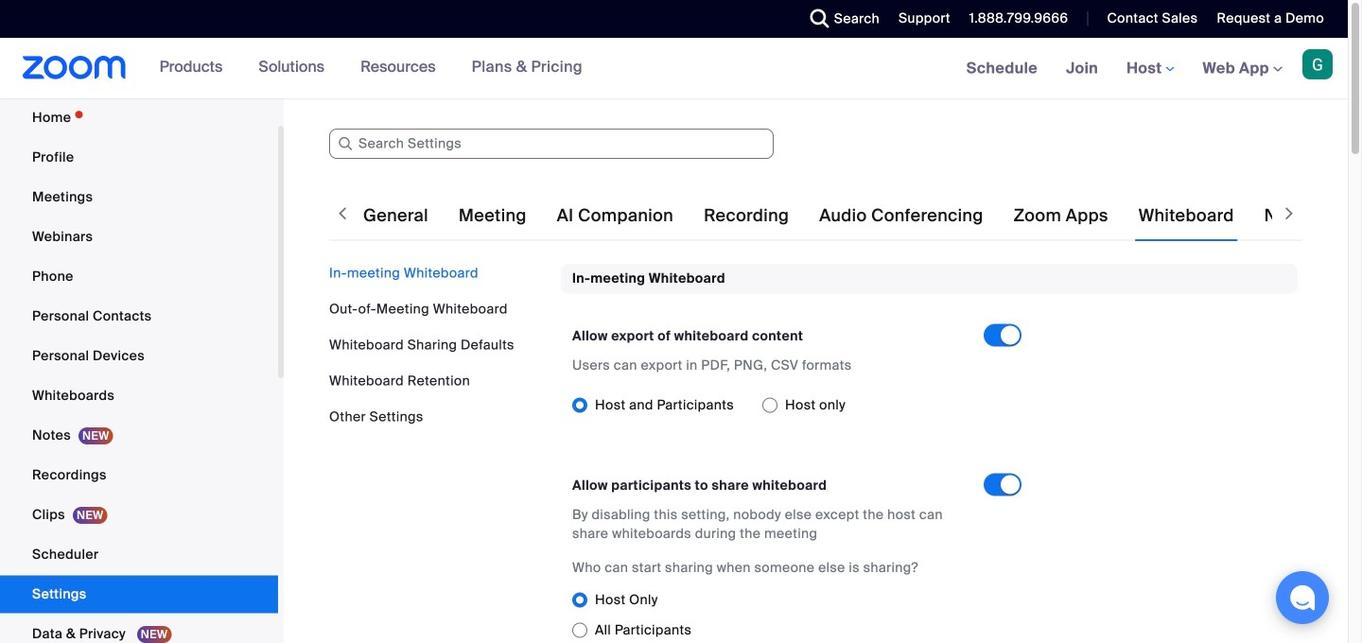 Task type: locate. For each thing, give the bounding box(es) containing it.
tabs of my account settings page tab list
[[360, 189, 1363, 242]]

menu bar
[[329, 264, 547, 427]]

0 vertical spatial option group
[[573, 390, 984, 421]]

scroll left image
[[333, 204, 352, 223]]

1 vertical spatial option group
[[573, 585, 1037, 643]]

personal menu menu
[[0, 99, 278, 643]]

banner
[[0, 38, 1348, 100]]

meetings navigation
[[953, 38, 1348, 100]]

option group
[[573, 390, 984, 421], [573, 585, 1037, 643]]



Task type: describe. For each thing, give the bounding box(es) containing it.
product information navigation
[[145, 38, 597, 98]]

1 option group from the top
[[573, 390, 984, 421]]

zoom logo image
[[23, 56, 126, 79]]

in-meeting whiteboard element
[[561, 264, 1298, 643]]

2 option group from the top
[[573, 585, 1037, 643]]

profile picture image
[[1303, 49, 1333, 79]]

Search Settings text field
[[329, 129, 774, 159]]

scroll right image
[[1280, 204, 1299, 223]]

open chat image
[[1290, 585, 1316, 611]]



Task type: vqa. For each thing, say whether or not it's contained in the screenshot.
the middle for
no



